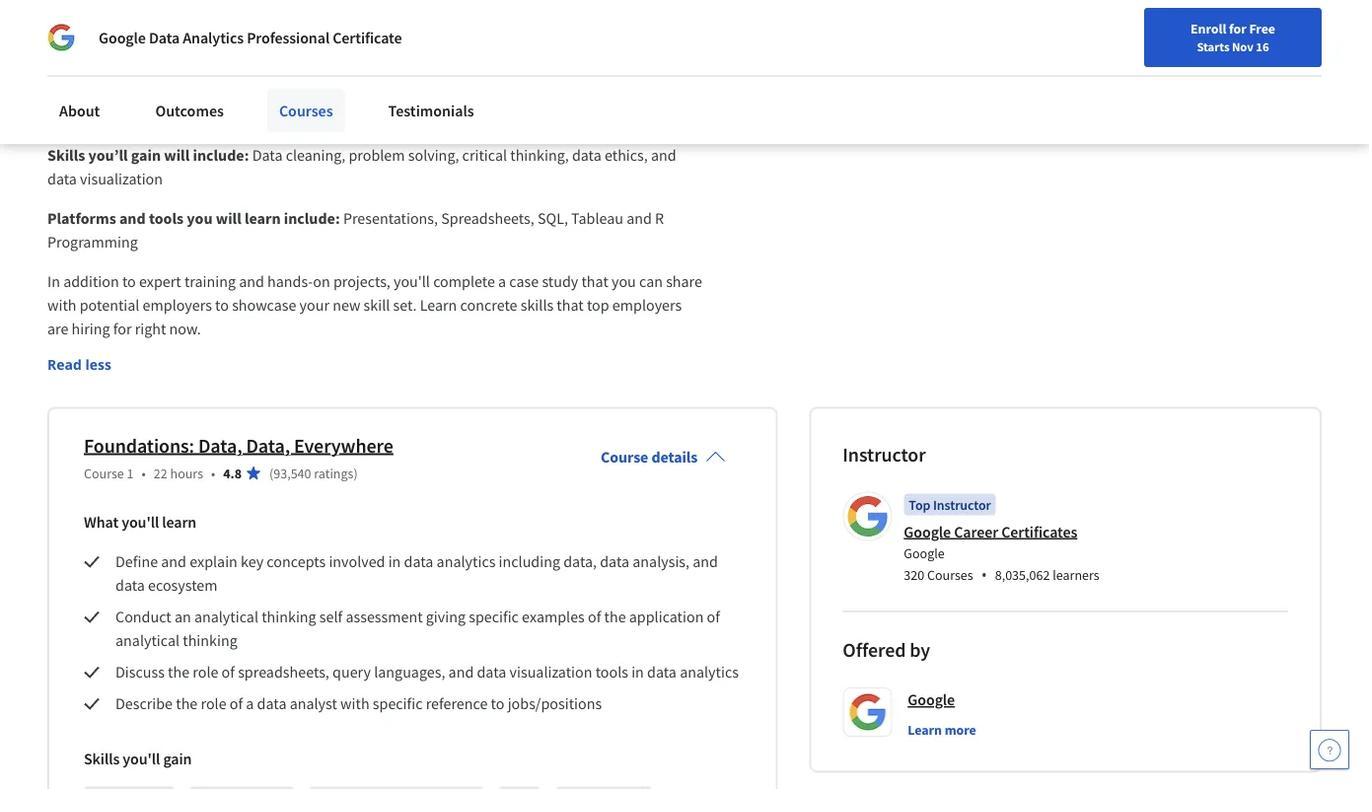 Task type: locate. For each thing, give the bounding box(es) containing it.
google
[[99, 28, 146, 47], [531, 35, 577, 55], [904, 522, 951, 542], [904, 545, 945, 563], [908, 690, 955, 710]]

1 horizontal spatial employers
[[613, 296, 682, 316]]

reference
[[426, 694, 488, 714]]

about link
[[47, 89, 112, 132]]

over
[[197, 0, 226, 8]]

google down top
[[904, 522, 951, 542]]

google image
[[47, 24, 75, 51]]

2 horizontal spatial you
[[612, 272, 636, 292]]

specific right giving
[[469, 608, 519, 627]]

with down in
[[47, 296, 77, 316]]

self
[[320, 608, 343, 627]]

1 vertical spatial you'll
[[88, 146, 128, 166]]

english
[[1047, 62, 1096, 81]]

0 horizontal spatial hours
[[170, 465, 203, 482]]

hands- down employees
[[594, 59, 640, 79]]

course left 1 on the left bottom
[[84, 465, 124, 482]]

are down practice- on the top left of page
[[498, 12, 519, 31]]

assessments,
[[600, 0, 687, 8], [475, 59, 563, 79]]

1 vertical spatial are
[[47, 319, 68, 339]]

you'll right what
[[122, 513, 159, 533]]

an down ecosystem
[[175, 608, 191, 627]]

gain down describe at the bottom
[[163, 750, 192, 769]]

you left can
[[612, 272, 636, 292]]

role for a
[[201, 694, 227, 714]]

an inside conduct an analytical thinking self assessment giving specific examples of the application of analytical thinking
[[175, 608, 191, 627]]

exclusively
[[364, 35, 435, 55]]

1 horizontal spatial courses
[[928, 567, 974, 584]]

analytics down instruction
[[340, 12, 399, 31]]

0 vertical spatial visualization
[[80, 169, 163, 189]]

that
[[468, 12, 495, 31], [582, 272, 609, 292], [557, 296, 584, 316]]

hours up world
[[256, 0, 293, 8]]

0 vertical spatial your
[[849, 62, 876, 80]]

career inside top instructor google career certificates google 320 courses • 8,035,062 learners
[[954, 522, 999, 542]]

0 horizontal spatial hands-
[[267, 272, 313, 292]]

1 vertical spatial learn
[[162, 513, 197, 533]]

now.
[[169, 319, 201, 339]]

critical down practice- on the top left of page
[[522, 12, 567, 31]]

are inside in addition to expert training and hands-on projects, you'll complete a case study that you can share with potential employers to showcase your new skill set. learn concrete skills that top employers are hiring for right now.
[[47, 319, 68, 339]]

and inside in addition to expert training and hands-on projects, you'll complete a case study that you can share with potential employers to showcase your new skill set. learn concrete skills that top employers are hiring for right now.
[[239, 272, 264, 292]]

outcomes link
[[143, 89, 236, 132]]

0 vertical spatial assessments,
[[600, 0, 687, 8]]

1 vertical spatial data
[[252, 146, 283, 166]]

critical right solving,
[[462, 146, 507, 166]]

0 vertical spatial hands-
[[594, 59, 640, 79]]

1 horizontal spatial analytical
[[194, 608, 258, 627]]

is
[[205, 35, 216, 55]]

1 horizontal spatial data,
[[246, 433, 290, 458]]

0 vertical spatial you'll
[[394, 272, 430, 292]]

learn
[[420, 296, 457, 316], [908, 721, 942, 739]]

employers up now.
[[143, 296, 212, 316]]

you'll inside in addition to expert training and hands-on projects, you'll complete a case study that you can share with potential employers to showcase your new skill set. learn concrete skills that top employers are hiring for right now.
[[394, 272, 430, 292]]

of down spreadsheets,
[[230, 694, 243, 714]]

visualization down skills you'll gain will include:
[[80, 169, 163, 189]]

•
[[142, 465, 146, 482], [211, 465, 215, 482], [982, 565, 987, 586]]

of left spreadsheets,
[[222, 663, 235, 683]]

0 vertical spatial you
[[149, 12, 173, 31]]

1 vertical spatial your
[[300, 296, 330, 316]]

0 horizontal spatial analytics
[[340, 12, 399, 31]]

and right ethics,
[[651, 146, 677, 166]]

0 vertical spatial you'll
[[47, 83, 84, 102]]

you up the training
[[187, 209, 213, 229]]

data, up 4.8
[[198, 433, 242, 458]]

0 horizontal spatial tools
[[149, 209, 184, 229]]

0 vertical spatial learn
[[245, 209, 281, 229]]

0 horizontal spatial course
[[84, 465, 124, 482]]

jobs/positions
[[508, 694, 602, 714]]

including
[[499, 552, 560, 572]]

1 vertical spatial an
[[175, 608, 191, 627]]

you'll for gain
[[123, 750, 160, 769]]

google up learn more button in the bottom of the page
[[908, 690, 955, 710]]

hours right the 22
[[170, 465, 203, 482]]

1 vertical spatial analytics
[[437, 552, 496, 572]]

0 vertical spatial on
[[640, 59, 657, 79]]

1 vertical spatial on
[[313, 272, 330, 292]]

concrete
[[460, 296, 518, 316]]

sql,
[[538, 209, 568, 229]]

on left labs, at the top of page
[[640, 59, 657, 79]]

course details button
[[585, 420, 741, 495]]

analytical down videos,
[[446, 83, 510, 102]]

1 horizontal spatial are
[[498, 12, 519, 31]]

career right new
[[907, 62, 945, 80]]

videos,
[[425, 59, 472, 79]]

0 horizontal spatial an
[[175, 608, 191, 627]]

data,
[[564, 552, 597, 572]]

1 horizontal spatial by
[[910, 638, 931, 663]]

320
[[904, 567, 925, 584]]

that up developed on the top
[[468, 12, 495, 31]]

by right offered
[[910, 638, 931, 663]]

to left analysis
[[187, 83, 200, 102]]

1 horizontal spatial critical
[[522, 12, 567, 31]]

will up the training
[[216, 209, 241, 229]]

cleaning,
[[286, 146, 346, 166]]

the left application
[[604, 608, 626, 627]]

course
[[601, 448, 649, 467], [84, 465, 124, 482]]

1 horizontal spatial will
[[164, 146, 190, 166]]

will down outcomes link
[[164, 146, 190, 166]]

you
[[149, 12, 173, 31], [187, 209, 213, 229], [612, 272, 636, 292]]

for individuals
[[32, 10, 132, 30]]

thinking left "self"
[[262, 608, 316, 627]]

learn down google "link"
[[908, 721, 942, 739]]

thinking down ecosystem
[[183, 631, 238, 651]]

data inside data cleaning, problem solving, critical thinking, data ethics, and data visualization
[[252, 146, 283, 166]]

0 vertical spatial thinking
[[262, 608, 316, 627]]

are left the hiring
[[47, 319, 68, 339]]

employers down can
[[613, 296, 682, 316]]

visualization inside data cleaning, problem solving, critical thinking, data ethics, and data visualization
[[80, 169, 163, 189]]

employees
[[580, 35, 652, 55]]

key right explain
[[241, 552, 264, 572]]

0 vertical spatial an
[[630, 83, 647, 102]]

1 horizontal spatial a
[[370, 59, 378, 79]]

spreadsheets,
[[238, 663, 329, 683]]

1 vertical spatial role
[[201, 694, 227, 714]]

world
[[266, 12, 304, 31]]

find your new career link
[[811, 59, 955, 84]]

platforms
[[47, 209, 116, 229]]

decades
[[47, 59, 102, 79]]

and down through at top
[[296, 83, 321, 102]]

r
[[655, 209, 664, 229]]

0 vertical spatial hours
[[256, 0, 293, 8]]

find your new career
[[821, 62, 945, 80]]

role right 'discuss'
[[193, 663, 218, 683]]

assessment
[[346, 608, 423, 627]]

hands- up showcase
[[267, 272, 313, 292]]

1 horizontal spatial specific
[[469, 608, 519, 627]]

• left 8,035,062 on the right
[[982, 565, 987, 586]]

google inside this program includes over 180 hours of instruction and hundreds of practice-based assessments, which will help you simulate real-world data analytics scenarios that are critical for success in the workplace. the content is highly interactive and exclusively developed by google employees with decades of experience in data analytics. through a mix of videos, assessments, and hands-on labs, you'll get introduced to analysis tools and platforms and key analytical skills required for an entry- level job.
[[531, 35, 577, 55]]

your inside in addition to expert training and hands-on projects, you'll complete a case study that you can share with potential employers to showcase your new skill set. learn concrete skills that top employers are hiring for right now.
[[300, 296, 330, 316]]

gain down outcomes at left top
[[131, 146, 161, 166]]

1 vertical spatial you'll
[[122, 513, 159, 533]]

to inside this program includes over 180 hours of instruction and hundreds of practice-based assessments, which will help you simulate real-world data analytics scenarios that are critical for success in the workplace. the content is highly interactive and exclusively developed by google employees with decades of experience in data analytics. through a mix of videos, assessments, and hands-on labs, you'll get introduced to analysis tools and platforms and key analytical skills required for an entry- level job.
[[187, 83, 200, 102]]

1 vertical spatial instructor
[[933, 496, 991, 514]]

1 vertical spatial by
[[910, 638, 931, 663]]

0 vertical spatial role
[[193, 663, 218, 683]]

1 horizontal spatial an
[[630, 83, 647, 102]]

on inside this program includes over 180 hours of instruction and hundreds of practice-based assessments, which will help you simulate real-world data analytics scenarios that are critical for success in the workplace. the content is highly interactive and exclusively developed by google employees with decades of experience in data analytics. through a mix of videos, assessments, and hands-on labs, you'll get introduced to analysis tools and platforms and key analytical skills required for an entry- level job.
[[640, 59, 657, 79]]

specific down languages,
[[373, 694, 423, 714]]

data down spreadsheets,
[[257, 694, 287, 714]]

1 vertical spatial gain
[[163, 750, 192, 769]]

0 vertical spatial skills
[[513, 83, 546, 102]]

course inside dropdown button
[[601, 448, 649, 467]]

key down videos,
[[420, 83, 443, 102]]

0 horizontal spatial on
[[313, 272, 330, 292]]

career
[[907, 62, 945, 80], [954, 522, 999, 542]]

0 horizontal spatial your
[[300, 296, 330, 316]]

0 horizontal spatial courses
[[279, 101, 333, 120]]

16
[[1256, 38, 1270, 54]]

career left certificates
[[954, 522, 999, 542]]

of up the get
[[105, 59, 118, 79]]

a down spreadsheets,
[[246, 694, 254, 714]]

by
[[511, 35, 527, 55], [910, 638, 931, 663]]

google career certificates link
[[904, 522, 1078, 542]]

0 horizontal spatial with
[[47, 296, 77, 316]]

0 horizontal spatial by
[[511, 35, 527, 55]]

0 vertical spatial instructor
[[843, 442, 926, 467]]

data down "define"
[[115, 576, 145, 596]]

0 horizontal spatial a
[[246, 694, 254, 714]]

offered by
[[843, 638, 931, 663]]

role right describe at the bottom
[[201, 694, 227, 714]]

1 vertical spatial courses
[[928, 567, 974, 584]]

and left r
[[627, 209, 652, 229]]

courses inside top instructor google career certificates google 320 courses • 8,035,062 learners
[[928, 567, 974, 584]]

1 vertical spatial key
[[241, 552, 264, 572]]

with down "query"
[[340, 694, 370, 714]]

0 horizontal spatial you'll
[[47, 83, 84, 102]]

tools down analytics.
[[260, 83, 292, 102]]

an left entry-
[[630, 83, 647, 102]]

you'll
[[47, 83, 84, 102], [88, 146, 128, 166]]

0 horizontal spatial assessments,
[[475, 59, 563, 79]]

thinking
[[262, 608, 316, 627], [183, 631, 238, 651]]

data, up (
[[246, 433, 290, 458]]

1 horizontal spatial data
[[252, 146, 283, 166]]

and inside data cleaning, problem solving, critical thinking, data ethics, and data visualization
[[651, 146, 677, 166]]

foundations: data, data, everywhere link
[[84, 433, 394, 458]]

to down the training
[[215, 296, 229, 316]]

1 horizontal spatial your
[[849, 62, 876, 80]]

with up labs, at the top of page
[[655, 35, 685, 55]]

of left practice- on the top left of page
[[482, 0, 496, 8]]

your left new
[[300, 296, 330, 316]]

0 horizontal spatial analytical
[[115, 631, 180, 651]]

success
[[592, 12, 642, 31]]

for inside in addition to expert training and hands-on projects, you'll complete a case study that you can share with potential employers to showcase your new skill set. learn concrete skills that top employers are hiring for right now.
[[113, 319, 132, 339]]

the
[[661, 12, 683, 31], [604, 608, 626, 627], [168, 663, 190, 683], [176, 694, 198, 714]]

google link
[[908, 688, 955, 712]]

on left the projects,
[[313, 272, 330, 292]]

0 horizontal spatial employers
[[143, 296, 212, 316]]

are inside this program includes over 180 hours of instruction and hundreds of practice-based assessments, which will help you simulate real-world data analytics scenarios that are critical for success in the workplace. the content is highly interactive and exclusively developed by google employees with decades of experience in data analytics. through a mix of videos, assessments, and hands-on labs, you'll get introduced to analysis tools and platforms and key analytical skills required for an entry- level job.
[[498, 12, 519, 31]]

ratings
[[314, 465, 354, 482]]

for up nov at top
[[1230, 20, 1247, 37]]

0 horizontal spatial visualization
[[80, 169, 163, 189]]

1 horizontal spatial with
[[340, 694, 370, 714]]

in
[[645, 12, 658, 31], [197, 59, 209, 79], [388, 552, 401, 572], [632, 663, 644, 683]]

data left cleaning,
[[252, 146, 283, 166]]

2 vertical spatial you'll
[[123, 750, 160, 769]]

role for spreadsheets,
[[193, 663, 218, 683]]

and
[[388, 0, 413, 8], [336, 35, 361, 55], [566, 59, 591, 79], [296, 83, 321, 102], [391, 83, 417, 102], [651, 146, 677, 166], [119, 209, 146, 229], [627, 209, 652, 229], [239, 272, 264, 292], [161, 552, 186, 572], [693, 552, 718, 572], [449, 663, 474, 683]]

1 horizontal spatial assessments,
[[600, 0, 687, 8]]

you'll up set.
[[394, 272, 430, 292]]

you'll
[[394, 272, 430, 292], [122, 513, 159, 533], [123, 750, 160, 769]]

set.
[[393, 296, 417, 316]]

analytics up giving
[[437, 552, 496, 572]]

learn right set.
[[420, 296, 457, 316]]

which
[[47, 12, 87, 31]]

career for google
[[954, 522, 999, 542]]

you'll down the job.
[[88, 146, 128, 166]]

0 horizontal spatial career
[[907, 62, 945, 80]]

1 data, from the left
[[198, 433, 242, 458]]

0 horizontal spatial data,
[[198, 433, 242, 458]]

0 vertical spatial by
[[511, 35, 527, 55]]

• right 1 on the left bottom
[[142, 465, 146, 482]]

instructor
[[843, 442, 926, 467], [933, 496, 991, 514]]

a left case
[[498, 272, 506, 292]]

skills inside in addition to expert training and hands-on projects, you'll complete a case study that you can share with potential employers to showcase your new skill set. learn concrete skills that top employers are hiring for right now.
[[521, 296, 554, 316]]

assessments, down developed on the top
[[475, 59, 563, 79]]

1 vertical spatial hours
[[170, 465, 203, 482]]

1 horizontal spatial key
[[420, 83, 443, 102]]

skills for skills you'll gain
[[84, 750, 120, 769]]

1 horizontal spatial •
[[211, 465, 215, 482]]

skills down case
[[521, 296, 554, 316]]

0 horizontal spatial are
[[47, 319, 68, 339]]

for down potential
[[113, 319, 132, 339]]

1 horizontal spatial instructor
[[933, 496, 991, 514]]

share
[[666, 272, 703, 292]]

0 vertical spatial will
[[90, 12, 113, 31]]

are
[[498, 12, 519, 31], [47, 319, 68, 339]]

individuals
[[56, 10, 132, 30]]

that up top
[[582, 272, 609, 292]]

0 horizontal spatial specific
[[373, 694, 423, 714]]

0 vertical spatial a
[[370, 59, 378, 79]]

2 vertical spatial analytics
[[680, 663, 739, 683]]

can
[[639, 272, 663, 292]]

1 vertical spatial learn
[[908, 721, 942, 739]]

a inside this program includes over 180 hours of instruction and hundreds of practice-based assessments, which will help you simulate real-world data analytics scenarios that are critical for success in the workplace. the content is highly interactive and exclusively developed by google employees with decades of experience in data analytics. through a mix of videos, assessments, and hands-on labs, you'll get introduced to analysis tools and platforms and key analytical skills required for an entry- level job.
[[370, 59, 378, 79]]

2 horizontal spatial with
[[655, 35, 685, 55]]

describe
[[115, 694, 173, 714]]

course details
[[601, 448, 698, 467]]

specific
[[469, 608, 519, 627], [373, 694, 423, 714]]

instructor up top
[[843, 442, 926, 467]]

the up labs, at the top of page
[[661, 12, 683, 31]]

your right find
[[849, 62, 876, 80]]

the right describe at the bottom
[[176, 694, 198, 714]]

1 horizontal spatial gain
[[163, 750, 192, 769]]

in addition to expert training and hands-on projects, you'll complete a case study that you can share with potential employers to showcase your new skill set. learn concrete skills that top employers are hiring for right now.
[[47, 272, 706, 339]]

analysis,
[[633, 552, 690, 572]]

courses right 320
[[928, 567, 974, 584]]

0 vertical spatial skills
[[47, 146, 85, 166]]

key
[[420, 83, 443, 102], [241, 552, 264, 572]]

4.8
[[223, 465, 242, 482]]

problem
[[349, 146, 405, 166]]

your inside find your new career link
[[849, 62, 876, 80]]

less
[[85, 355, 111, 374]]

you down the includes
[[149, 12, 173, 31]]

key inside define and explain key concepts involved in data analytics including data, data analysis, and data ecosystem
[[241, 552, 264, 572]]

entry-
[[650, 83, 690, 102]]

0 horizontal spatial will
[[90, 12, 113, 31]]

help
[[117, 12, 146, 31]]

None search field
[[281, 52, 567, 91]]

analytics down application
[[680, 663, 739, 683]]

0 vertical spatial career
[[907, 62, 945, 80]]

learn up explain
[[162, 513, 197, 533]]

skills you'll gain
[[84, 750, 192, 769]]

help center image
[[1318, 738, 1342, 762]]

0 vertical spatial learn
[[420, 296, 457, 316]]

in inside define and explain key concepts involved in data analytics including data, data analysis, and data ecosystem
[[388, 552, 401, 572]]

in right the success
[[645, 12, 658, 31]]

0 vertical spatial analytics
[[340, 12, 399, 31]]

1 vertical spatial include:
[[284, 209, 340, 229]]

tools up expert
[[149, 209, 184, 229]]

through
[[311, 59, 367, 79]]

this program includes over 180 hours of instruction and hundreds of practice-based assessments, which will help you simulate real-world data analytics scenarios that are critical for success in the workplace. the content is highly interactive and exclusively developed by google employees with decades of experience in data analytics. through a mix of videos, assessments, and hands-on labs, you'll get introduced to analysis tools and platforms and key analytical skills required for an entry- level job.
[[47, 0, 695, 126]]

discuss
[[115, 663, 165, 683]]

0 horizontal spatial •
[[142, 465, 146, 482]]

2 data, from the left
[[246, 433, 290, 458]]

giving
[[426, 608, 466, 627]]

hours inside this program includes over 180 hours of instruction and hundreds of practice-based assessments, which will help you simulate real-world data analytics scenarios that are critical for success in the workplace. the content is highly interactive and exclusively developed by google employees with decades of experience in data analytics. through a mix of videos, assessments, and hands-on labs, you'll get introduced to analysis tools and platforms and key analytical skills required for an entry- level job.
[[256, 0, 293, 8]]

skills
[[47, 146, 85, 166], [84, 750, 120, 769]]

( 93,540 ratings )
[[269, 465, 358, 482]]

ecosystem
[[148, 576, 218, 596]]

1 vertical spatial skills
[[521, 296, 554, 316]]

your
[[849, 62, 876, 80], [300, 296, 330, 316]]

1 horizontal spatial visualization
[[510, 663, 593, 683]]

analytical inside this program includes over 180 hours of instruction and hundreds of practice-based assessments, which will help you simulate real-world data analytics scenarios that are critical for success in the workplace. the content is highly interactive and exclusively developed by google employees with decades of experience in data analytics. through a mix of videos, assessments, and hands-on labs, you'll get introduced to analysis tools and platforms and key analytical skills required for an entry- level job.
[[446, 83, 510, 102]]

0 vertical spatial courses
[[279, 101, 333, 120]]

gain for you'll
[[131, 146, 161, 166]]

analyst
[[290, 694, 337, 714]]

with inside in addition to expert training and hands-on projects, you'll complete a case study that you can share with potential employers to showcase your new skill set. learn concrete skills that top employers are hiring for right now.
[[47, 296, 77, 316]]

instructor inside top instructor google career certificates google 320 courses • 8,035,062 learners
[[933, 496, 991, 514]]

instructor up google career certificates link
[[933, 496, 991, 514]]

role
[[193, 663, 218, 683], [201, 694, 227, 714]]



Task type: vqa. For each thing, say whether or not it's contained in the screenshot.
Instruction
yes



Task type: describe. For each thing, give the bounding box(es) containing it.
solving,
[[408, 146, 459, 166]]

offered
[[843, 638, 906, 663]]

and inside presentations, spreadsheets, sql, tableau and r programming
[[627, 209, 652, 229]]

1 vertical spatial that
[[582, 272, 609, 292]]

0 horizontal spatial instructor
[[843, 442, 926, 467]]

• inside top instructor google career certificates google 320 courses • 8,035,062 learners
[[982, 565, 987, 586]]

data down application
[[647, 663, 677, 683]]

for down based at left top
[[570, 12, 589, 31]]

data right data,
[[600, 552, 630, 572]]

in down application
[[632, 663, 644, 683]]

workplace.
[[47, 35, 120, 55]]

1 vertical spatial thinking
[[183, 631, 238, 651]]

google down the program
[[99, 28, 146, 47]]

english button
[[1012, 39, 1131, 104]]

details
[[652, 448, 698, 467]]

2 horizontal spatial tools
[[596, 663, 629, 683]]

course for course 1 • 22 hours •
[[84, 465, 124, 482]]

the right 'discuss'
[[168, 663, 190, 683]]

0 vertical spatial include:
[[193, 146, 249, 166]]

and up ecosystem
[[161, 552, 186, 572]]

data up platforms
[[47, 169, 77, 189]]

testimonials
[[388, 101, 474, 120]]

interactive
[[262, 35, 332, 55]]

hands- inside this program includes over 180 hours of instruction and hundreds of practice-based assessments, which will help you simulate real-world data analytics scenarios that are critical for success in the workplace. the content is highly interactive and exclusively developed by google employees with decades of experience in data analytics. through a mix of videos, assessments, and hands-on labs, you'll get introduced to analysis tools and platforms and key analytical skills required for an entry- level job.
[[594, 59, 640, 79]]

on inside in addition to expert training and hands-on projects, you'll complete a case study that you can share with potential employers to showcase your new skill set. learn concrete skills that top employers are hiring for right now.
[[313, 272, 330, 292]]

tools inside this program includes over 180 hours of instruction and hundreds of practice-based assessments, which will help you simulate real-world data analytics scenarios that are critical for success in the workplace. the content is highly interactive and exclusively developed by google employees with decades of experience in data analytics. through a mix of videos, assessments, and hands-on labs, you'll get introduced to analysis tools and platforms and key analytical skills required for an entry- level job.
[[260, 83, 292, 102]]

presentations, spreadsheets, sql, tableau and r programming
[[47, 209, 667, 252]]

course for course details
[[601, 448, 649, 467]]

starts
[[1197, 38, 1230, 54]]

you'll inside this program includes over 180 hours of instruction and hundreds of practice-based assessments, which will help you simulate real-world data analytics scenarios that are critical for success in the workplace. the content is highly interactive and exclusively developed by google employees with decades of experience in data analytics. through a mix of videos, assessments, and hands-on labs, you'll get introduced to analysis tools and platforms and key analytical skills required for an entry- level job.
[[47, 83, 84, 102]]

enroll
[[1191, 20, 1227, 37]]

of right mix
[[409, 59, 422, 79]]

google career certificates image
[[846, 495, 889, 539]]

2 horizontal spatial will
[[216, 209, 241, 229]]

to up potential
[[122, 272, 136, 292]]

course 1 • 22 hours •
[[84, 465, 215, 482]]

data up giving
[[404, 552, 434, 572]]

analytics inside define and explain key concepts involved in data analytics including data, data analysis, and data ecosystem
[[437, 552, 496, 572]]

about
[[59, 101, 100, 120]]

you inside in addition to expert training and hands-on projects, you'll complete a case study that you can share with potential employers to showcase your new skill set. learn concrete skills that top employers are hiring for right now.
[[612, 272, 636, 292]]

learn inside button
[[908, 721, 942, 739]]

read
[[47, 355, 82, 374]]

expert
[[139, 272, 181, 292]]

learn more
[[908, 721, 977, 739]]

google up 320
[[904, 545, 945, 563]]

data up reference
[[477, 663, 507, 683]]

get
[[87, 83, 108, 102]]

show notifications image
[[1160, 64, 1183, 88]]

complete
[[433, 272, 495, 292]]

conduct
[[115, 608, 171, 627]]

career for new
[[907, 62, 945, 80]]

data up analysis
[[212, 59, 242, 79]]

new
[[878, 62, 904, 80]]

of right application
[[707, 608, 720, 627]]

read less button
[[47, 354, 111, 375]]

define and explain key concepts involved in data analytics including data, data analysis, and data ecosystem
[[115, 552, 721, 596]]

that inside this program includes over 180 hours of instruction and hundreds of practice-based assessments, which will help you simulate real-world data analytics scenarios that are critical for success in the workplace. the content is highly interactive and exclusively developed by google employees with decades of experience in data analytics. through a mix of videos, assessments, and hands-on labs, you'll get introduced to analysis tools and platforms and key analytical skills required for an entry- level job.
[[468, 12, 495, 31]]

for right required
[[609, 83, 627, 102]]

in
[[47, 272, 60, 292]]

new
[[333, 296, 361, 316]]

specific inside conduct an analytical thinking self assessment giving specific examples of the application of analytical thinking
[[469, 608, 519, 627]]

and up reference
[[449, 663, 474, 683]]

hands- inside in addition to expert training and hands-on projects, you'll complete a case study that you can share with potential employers to showcase your new skill set. learn concrete skills that top employers are hiring for right now.
[[267, 272, 313, 292]]

certificate
[[333, 28, 402, 47]]

0 vertical spatial data
[[149, 28, 180, 47]]

1 vertical spatial you
[[187, 209, 213, 229]]

skills for skills you'll gain will include:
[[47, 146, 85, 166]]

analytics.
[[245, 59, 308, 79]]

highly
[[219, 35, 259, 55]]

1 vertical spatial will
[[164, 146, 190, 166]]

real-
[[237, 12, 266, 31]]

and up programming
[[119, 209, 146, 229]]

based
[[557, 0, 596, 8]]

top
[[909, 496, 931, 514]]

examples
[[522, 608, 585, 627]]

you inside this program includes over 180 hours of instruction and hundreds of practice-based assessments, which will help you simulate real-world data analytics scenarios that are critical for success in the workplace. the content is highly interactive and exclusively developed by google employees with decades of experience in data analytics. through a mix of videos, assessments, and hands-on labs, you'll get introduced to analysis tools and platforms and key analytical skills required for an entry- level job.
[[149, 12, 173, 31]]

more
[[945, 721, 977, 739]]

2 horizontal spatial analytics
[[680, 663, 739, 683]]

1 vertical spatial assessments,
[[475, 59, 563, 79]]

2 employers from the left
[[613, 296, 682, 316]]

application
[[629, 608, 704, 627]]

showcase
[[232, 296, 296, 316]]

1 vertical spatial visualization
[[510, 663, 593, 683]]

and up required
[[566, 59, 591, 79]]

learn more button
[[908, 720, 977, 740]]

by inside this program includes over 180 hours of instruction and hundreds of practice-based assessments, which will help you simulate real-world data analytics scenarios that are critical for success in the workplace. the content is highly interactive and exclusively developed by google employees with decades of experience in data analytics. through a mix of videos, assessments, and hands-on labs, you'll get introduced to analysis tools and platforms and key analytical skills required for an entry- level job.
[[511, 35, 527, 55]]

read less
[[47, 355, 111, 374]]

simulate
[[177, 12, 233, 31]]

experience
[[122, 59, 194, 79]]

and right analysis,
[[693, 552, 718, 572]]

analytics inside this program includes over 180 hours of instruction and hundreds of practice-based assessments, which will help you simulate real-world data analytics scenarios that are critical for success in the workplace. the content is highly interactive and exclusively developed by google employees with decades of experience in data analytics. through a mix of videos, assessments, and hands-on labs, you'll get introduced to analysis tools and platforms and key analytical skills required for an entry- level job.
[[340, 12, 399, 31]]

data left ethics,
[[572, 146, 602, 166]]

job.
[[82, 106, 107, 126]]

find
[[821, 62, 847, 80]]

data cleaning, problem solving, critical thinking, data ethics, and data visualization
[[47, 146, 680, 189]]

2 vertical spatial a
[[246, 694, 254, 714]]

level
[[47, 106, 78, 126]]

platforms
[[324, 83, 388, 102]]

1 vertical spatial specific
[[373, 694, 423, 714]]

study
[[542, 272, 578, 292]]

2 vertical spatial analytical
[[115, 631, 180, 651]]

1 horizontal spatial you'll
[[88, 146, 128, 166]]

to right reference
[[491, 694, 505, 714]]

scenarios
[[402, 12, 465, 31]]

platforms and tools you will learn include:
[[47, 209, 340, 229]]

data down instruction
[[308, 12, 337, 31]]

1 employers from the left
[[143, 296, 212, 316]]

learn inside in addition to expert training and hands-on projects, you'll complete a case study that you can share with potential employers to showcase your new skill set. learn concrete skills that top employers are hiring for right now.
[[420, 296, 457, 316]]

key inside this program includes over 180 hours of instruction and hundreds of practice-based assessments, which will help you simulate real-world data analytics scenarios that are critical for success in the workplace. the content is highly interactive and exclusively developed by google employees with decades of experience in data analytics. through a mix of videos, assessments, and hands-on labs, you'll get introduced to analysis tools and platforms and key analytical skills required for an entry- level job.
[[420, 83, 443, 102]]

the inside this program includes over 180 hours of instruction and hundreds of practice-based assessments, which will help you simulate real-world data analytics scenarios that are critical for success in the workplace. the content is highly interactive and exclusively developed by google employees with decades of experience in data analytics. through a mix of videos, assessments, and hands-on labs, you'll get introduced to analysis tools and platforms and key analytical skills required for an entry- level job.
[[661, 12, 683, 31]]

1 horizontal spatial thinking
[[262, 608, 316, 627]]

skill
[[364, 296, 390, 316]]

)
[[354, 465, 358, 482]]

you'll for learn
[[122, 513, 159, 533]]

an inside this program includes over 180 hours of instruction and hundreds of practice-based assessments, which will help you simulate real-world data analytics scenarios that are critical for success in the workplace. the content is highly interactive and exclusively developed by google employees with decades of experience in data analytics. through a mix of videos, assessments, and hands-on labs, you'll get introduced to analysis tools and platforms and key analytical skills required for an entry- level job.
[[630, 83, 647, 102]]

a inside in addition to expert training and hands-on projects, you'll complete a case study that you can share with potential employers to showcase your new skill set. learn concrete skills that top employers are hiring for right now.
[[498, 272, 506, 292]]

foundations:
[[84, 433, 194, 458]]

query
[[333, 663, 371, 683]]

of right examples
[[588, 608, 601, 627]]

practice-
[[499, 0, 557, 8]]

skills inside this program includes over 180 hours of instruction and hundreds of practice-based assessments, which will help you simulate real-world data analytics scenarios that are critical for success in the workplace. the content is highly interactive and exclusively developed by google employees with decades of experience in data analytics. through a mix of videos, assessments, and hands-on labs, you'll get introduced to analysis tools and platforms and key analytical skills required for an entry- level job.
[[513, 83, 546, 102]]

1 horizontal spatial learn
[[245, 209, 281, 229]]

0 horizontal spatial learn
[[162, 513, 197, 533]]

and down mix
[[391, 83, 417, 102]]

explain
[[190, 552, 238, 572]]

addition
[[63, 272, 119, 292]]

shopping cart: 1 item image
[[965, 54, 1002, 86]]

top instructor google career certificates google 320 courses • 8,035,062 learners
[[904, 496, 1100, 586]]

the inside conduct an analytical thinking self assessment giving specific examples of the application of analytical thinking
[[604, 608, 626, 627]]

thinking,
[[510, 146, 569, 166]]

courses link
[[267, 89, 345, 132]]

for inside enroll for free starts nov 16
[[1230, 20, 1247, 37]]

and up through at top
[[336, 35, 361, 55]]

1
[[127, 465, 134, 482]]

critical inside this program includes over 180 hours of instruction and hundreds of practice-based assessments, which will help you simulate real-world data analytics scenarios that are critical for success in the workplace. the content is highly interactive and exclusively developed by google employees with decades of experience in data analytics. through a mix of videos, assessments, and hands-on labs, you'll get introduced to analysis tools and platforms and key analytical skills required for an entry- level job.
[[522, 12, 567, 31]]

hiring
[[72, 319, 110, 339]]

program
[[78, 0, 135, 8]]

in down is
[[197, 59, 209, 79]]

and up scenarios
[[388, 0, 413, 8]]

what you'll learn
[[84, 513, 197, 533]]

8,035,062
[[995, 567, 1050, 584]]

2 vertical spatial that
[[557, 296, 584, 316]]

certificates
[[1002, 522, 1078, 542]]

testimonials link
[[377, 89, 486, 132]]

critical inside data cleaning, problem solving, critical thinking, data ethics, and data visualization
[[462, 146, 507, 166]]

with inside this program includes over 180 hours of instruction and hundreds of practice-based assessments, which will help you simulate real-world data analytics scenarios that are critical for success in the workplace. the content is highly interactive and exclusively developed by google employees with decades of experience in data analytics. through a mix of videos, assessments, and hands-on labs, you'll get introduced to analysis tools and platforms and key analytical skills required for an entry- level job.
[[655, 35, 685, 55]]

concepts
[[267, 552, 326, 572]]

2 vertical spatial with
[[340, 694, 370, 714]]

tableau
[[571, 209, 624, 229]]

will inside this program includes over 180 hours of instruction and hundreds of practice-based assessments, which will help you simulate real-world data analytics scenarios that are critical for success in the workplace. the content is highly interactive and exclusively developed by google employees with decades of experience in data analytics. through a mix of videos, assessments, and hands-on labs, you'll get introduced to analysis tools and platforms and key analytical skills required for an entry- level job.
[[90, 12, 113, 31]]

presentations,
[[343, 209, 438, 229]]

define
[[115, 552, 158, 572]]

projects,
[[333, 272, 391, 292]]

gain for you'll
[[163, 750, 192, 769]]

analysis
[[203, 83, 256, 102]]

of up world
[[297, 0, 310, 8]]

coursera image
[[24, 56, 149, 87]]

describe the role of a data analyst with specific reference to jobs/positions
[[115, 694, 602, 714]]

skills you'll gain will include:
[[47, 146, 252, 166]]

(
[[269, 465, 274, 482]]



